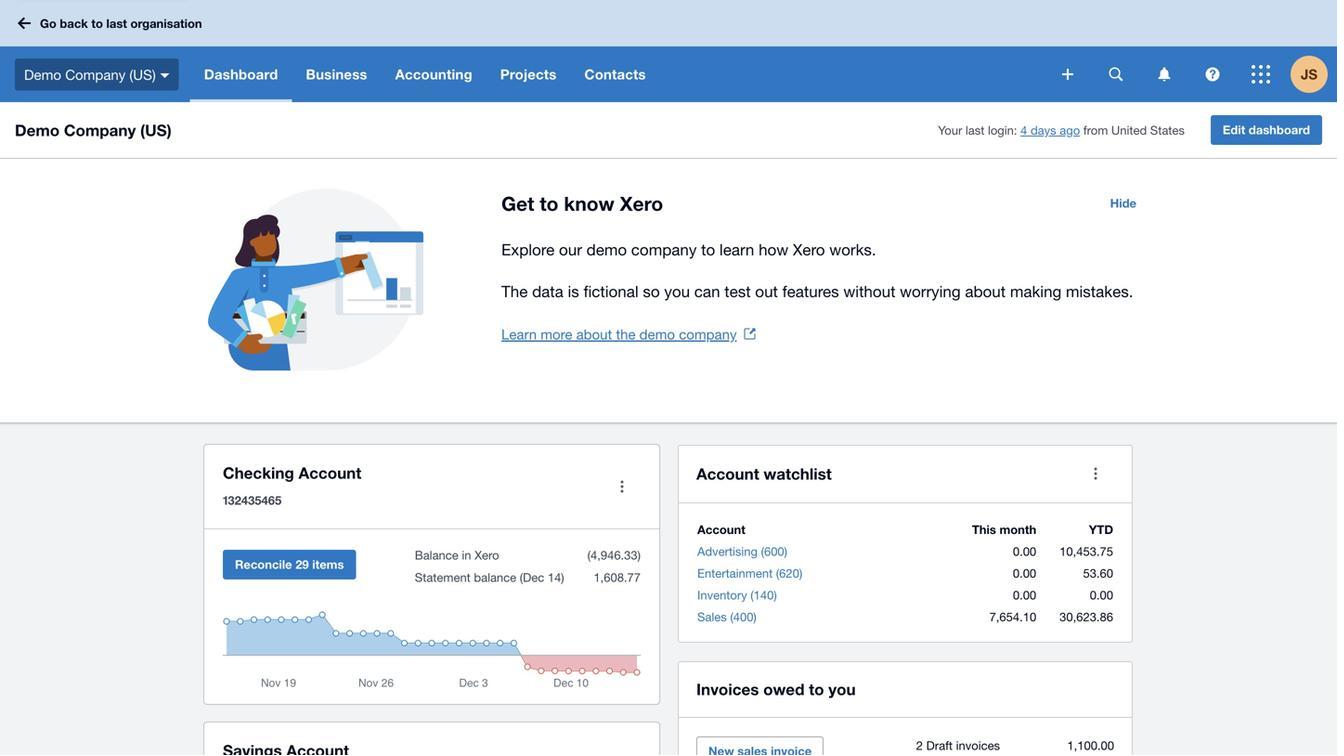 Task type: describe. For each thing, give the bounding box(es) containing it.
company inside popup button
[[65, 66, 126, 82]]

accounts watchlist options image
[[1078, 455, 1115, 492]]

manage menu toggle image
[[604, 468, 641, 505]]

svg image inside demo company (us) popup button
[[160, 73, 170, 78]]

1,100.00
[[1068, 739, 1115, 753]]

(620)
[[777, 566, 803, 581]]

demo inside popup button
[[24, 66, 61, 82]]

0.00 for 53.60
[[1014, 566, 1037, 581]]

edit
[[1224, 123, 1246, 137]]

test
[[725, 282, 751, 301]]

organisation
[[131, 16, 202, 30]]

checking account
[[223, 464, 362, 482]]

your last login: 4 days ago from united states
[[939, 123, 1185, 137]]

reconcile
[[235, 557, 292, 572]]

states
[[1151, 123, 1185, 137]]

(us) inside popup button
[[130, 66, 156, 82]]

1 vertical spatial demo company (us)
[[15, 121, 172, 139]]

accounting button
[[382, 46, 487, 102]]

advertising
[[698, 544, 758, 559]]

explore
[[502, 241, 555, 259]]

account for account
[[698, 523, 746, 537]]

1 horizontal spatial demo
[[640, 326, 676, 342]]

you inside intro banner body element
[[665, 282, 690, 301]]

checking
[[223, 464, 294, 482]]

fictional
[[584, 282, 639, 301]]

14)
[[548, 570, 565, 585]]

53.60 link
[[1084, 566, 1114, 581]]

the data is fictional so you can test out features without worrying about making mistakes.
[[502, 282, 1134, 301]]

the
[[502, 282, 528, 301]]

10,453.75
[[1060, 544, 1114, 559]]

1,100.00 link
[[1068, 739, 1115, 753]]

(dec
[[520, 570, 545, 585]]

0.00 link for 10,453.75
[[1014, 544, 1037, 559]]

contacts button
[[571, 46, 660, 102]]

account right checking
[[299, 464, 362, 482]]

login:
[[989, 123, 1018, 137]]

10,453.75 link
[[1060, 544, 1114, 559]]

days
[[1031, 123, 1057, 137]]

about inside intro banner body element
[[966, 282, 1006, 301]]

go back to last organisation link
[[11, 7, 213, 40]]

know
[[564, 192, 615, 215]]

1 vertical spatial demo
[[15, 121, 60, 139]]

2 draft invoices link
[[917, 739, 1001, 753]]

0.00 for 10,453.75
[[1014, 544, 1037, 559]]

1 vertical spatial you
[[829, 680, 856, 699]]

intro banner body element
[[502, 237, 1148, 305]]

in
[[462, 548, 472, 563]]

invoices owed to you
[[697, 680, 856, 699]]

back
[[60, 16, 88, 30]]

to inside intro banner body element
[[702, 241, 716, 259]]

sales (400)
[[698, 610, 757, 624]]

sales (400) link
[[698, 610, 757, 624]]

1 vertical spatial (us)
[[140, 121, 172, 139]]

inventory (140) link
[[698, 588, 777, 603]]

(600)
[[762, 544, 788, 559]]

the
[[616, 326, 636, 342]]

business
[[306, 66, 368, 83]]

learn
[[720, 241, 755, 259]]

data
[[532, 282, 564, 301]]

making
[[1011, 282, 1062, 301]]

0.00 link for 0.00
[[1014, 588, 1037, 603]]

explore our demo company to learn how xero works.
[[502, 241, 877, 259]]

watchlist
[[764, 465, 832, 483]]

projects button
[[487, 46, 571, 102]]

how
[[759, 241, 789, 259]]

get
[[502, 192, 535, 215]]

united
[[1112, 123, 1148, 137]]

learn more about the demo company
[[502, 326, 737, 342]]

can
[[695, 282, 721, 301]]

your
[[939, 123, 963, 137]]

to inside banner
[[91, 16, 103, 30]]

demo company (us) button
[[0, 46, 190, 102]]

entertainment (620)
[[698, 566, 803, 581]]

1 horizontal spatial svg image
[[1063, 69, 1074, 80]]

inventory
[[698, 588, 748, 603]]

ago
[[1060, 123, 1081, 137]]

30,623.86 link
[[1060, 610, 1114, 624]]

invoices owed to you link
[[697, 676, 856, 702]]

statement balance (dec 14)
[[415, 570, 565, 585]]

without
[[844, 282, 896, 301]]

contacts
[[585, 66, 646, 83]]

invoices
[[957, 739, 1001, 753]]

this
[[973, 523, 997, 537]]

2
[[917, 739, 924, 753]]



Task type: vqa. For each thing, say whether or not it's contained in the screenshot.


Task type: locate. For each thing, give the bounding box(es) containing it.
balance
[[415, 548, 459, 563]]

dashboard
[[204, 66, 278, 83]]

demo company (us)
[[24, 66, 156, 82], [15, 121, 172, 139]]

business button
[[292, 46, 382, 102]]

get to know xero
[[502, 192, 664, 215]]

month
[[1000, 523, 1037, 537]]

about left making
[[966, 282, 1006, 301]]

xero right know
[[620, 192, 664, 215]]

7,654.10
[[990, 610, 1037, 624]]

go
[[40, 16, 57, 30]]

demo company (us) down back
[[24, 66, 156, 82]]

statement
[[415, 570, 471, 585]]

banner
[[0, 0, 1338, 102]]

4
[[1021, 123, 1028, 137]]

svg image left js
[[1252, 65, 1271, 84]]

132435465
[[223, 493, 282, 508]]

account for account watchlist
[[697, 465, 760, 483]]

so
[[643, 282, 660, 301]]

company down go back to last organisation link
[[65, 66, 126, 82]]

account left watchlist
[[697, 465, 760, 483]]

0 vertical spatial demo
[[24, 66, 61, 82]]

1 vertical spatial demo
[[640, 326, 676, 342]]

svg image up ago
[[1063, 69, 1074, 80]]

0 vertical spatial about
[[966, 282, 1006, 301]]

out
[[756, 282, 778, 301]]

to right get
[[540, 192, 559, 215]]

this month
[[973, 523, 1037, 537]]

0 vertical spatial xero
[[620, 192, 664, 215]]

accounting
[[395, 66, 473, 83]]

1 vertical spatial company
[[679, 326, 737, 342]]

1 vertical spatial xero
[[793, 241, 826, 259]]

balance in xero
[[415, 548, 499, 563]]

go back to last organisation
[[40, 16, 202, 30]]

items
[[312, 557, 344, 572]]

banner containing dashboard
[[0, 0, 1338, 102]]

account watchlist link
[[697, 461, 832, 487]]

0 vertical spatial you
[[665, 282, 690, 301]]

(us) down demo company (us) popup button on the left top
[[140, 121, 172, 139]]

(4,946.33)
[[588, 548, 641, 563]]

reconcile 29 items button
[[223, 550, 356, 580]]

1 vertical spatial company
[[64, 121, 136, 139]]

svg image
[[18, 17, 31, 29], [1110, 67, 1124, 81], [1063, 69, 1074, 80]]

balance
[[474, 570, 517, 585]]

sales
[[698, 610, 727, 624]]

js button
[[1291, 46, 1338, 102]]

entertainment
[[698, 566, 773, 581]]

0 horizontal spatial xero
[[475, 548, 499, 563]]

2 horizontal spatial xero
[[793, 241, 826, 259]]

company
[[65, 66, 126, 82], [64, 121, 136, 139]]

learn
[[502, 326, 537, 342]]

svg image up edit dashboard button
[[1206, 67, 1220, 81]]

last right your
[[966, 123, 985, 137]]

opens in a new tab image
[[745, 328, 756, 340]]

is
[[568, 282, 580, 301]]

1,608.77
[[591, 570, 641, 585]]

account watchlist
[[697, 465, 832, 483]]

30,623.86
[[1060, 610, 1114, 624]]

demo inside intro banner body element
[[587, 241, 627, 259]]

0 horizontal spatial demo
[[587, 241, 627, 259]]

demo company (us) inside popup button
[[24, 66, 156, 82]]

0 horizontal spatial last
[[106, 16, 127, 30]]

0.00 link for 53.60
[[1014, 566, 1037, 581]]

edit dashboard
[[1224, 123, 1311, 137]]

company down demo company (us) popup button on the left top
[[64, 121, 136, 139]]

demo right the
[[640, 326, 676, 342]]

hide
[[1111, 196, 1137, 210]]

svg image up "united"
[[1110, 67, 1124, 81]]

demo
[[587, 241, 627, 259], [640, 326, 676, 342]]

0 vertical spatial last
[[106, 16, 127, 30]]

company up so
[[632, 241, 697, 259]]

company
[[632, 241, 697, 259], [679, 326, 737, 342]]

2 vertical spatial xero
[[475, 548, 499, 563]]

demo right our
[[587, 241, 627, 259]]

advertising (600)
[[698, 544, 788, 559]]

you right owed
[[829, 680, 856, 699]]

projects
[[501, 66, 557, 83]]

person setting up the dashboard image
[[130, 189, 502, 393]]

xero right how
[[793, 241, 826, 259]]

0.00
[[1014, 544, 1037, 559], [1014, 566, 1037, 581], [1014, 588, 1037, 603], [1091, 588, 1114, 603]]

0 vertical spatial company
[[632, 241, 697, 259]]

2 draft invoices
[[917, 739, 1001, 753]]

1 horizontal spatial xero
[[620, 192, 664, 215]]

account up the advertising
[[698, 523, 746, 537]]

0 vertical spatial demo
[[587, 241, 627, 259]]

invoices
[[697, 680, 759, 699]]

owed
[[764, 680, 805, 699]]

dashboard link
[[190, 46, 292, 102]]

1 horizontal spatial about
[[966, 282, 1006, 301]]

0 horizontal spatial svg image
[[18, 17, 31, 29]]

0 vertical spatial company
[[65, 66, 126, 82]]

demo down go
[[24, 66, 61, 82]]

0.00 link
[[1014, 544, 1037, 559], [1014, 566, 1037, 581], [1014, 588, 1037, 603], [1091, 588, 1114, 603]]

ytd
[[1090, 523, 1114, 537]]

to right back
[[91, 16, 103, 30]]

svg image
[[1252, 65, 1271, 84], [1159, 67, 1171, 81], [1206, 67, 1220, 81], [160, 73, 170, 78]]

works.
[[830, 241, 877, 259]]

to
[[91, 16, 103, 30], [540, 192, 559, 215], [702, 241, 716, 259], [809, 680, 825, 699]]

(140)
[[751, 588, 777, 603]]

0 vertical spatial (us)
[[130, 66, 156, 82]]

you right so
[[665, 282, 690, 301]]

entertainment (620) link
[[698, 566, 803, 581]]

0.00 for 0.00
[[1014, 588, 1037, 603]]

demo company (us) down demo company (us) popup button on the left top
[[15, 121, 172, 139]]

1 horizontal spatial last
[[966, 123, 985, 137]]

company left the opens in a new tab icon at the right top of page
[[679, 326, 737, 342]]

xero right in at the left bottom of the page
[[475, 548, 499, 563]]

1 vertical spatial about
[[577, 326, 612, 342]]

reconcile 29 items
[[235, 557, 344, 572]]

svg image inside go back to last organisation link
[[18, 17, 31, 29]]

53.60
[[1084, 566, 1114, 581]]

1 horizontal spatial you
[[829, 680, 856, 699]]

to right owed
[[809, 680, 825, 699]]

about
[[966, 282, 1006, 301], [577, 326, 612, 342]]

(us)
[[130, 66, 156, 82], [140, 121, 172, 139]]

2 horizontal spatial svg image
[[1110, 67, 1124, 81]]

worrying
[[900, 282, 961, 301]]

edit dashboard button
[[1211, 115, 1323, 145]]

1 vertical spatial last
[[966, 123, 985, 137]]

(us) down go back to last organisation
[[130, 66, 156, 82]]

4 days ago button
[[1021, 123, 1081, 138]]

0 horizontal spatial you
[[665, 282, 690, 301]]

more
[[541, 326, 573, 342]]

features
[[783, 282, 840, 301]]

dashboard
[[1249, 123, 1311, 137]]

account
[[299, 464, 362, 482], [697, 465, 760, 483], [698, 523, 746, 537]]

7,654.10 link
[[990, 610, 1037, 624]]

0 vertical spatial demo company (us)
[[24, 66, 156, 82]]

svg image down organisation
[[160, 73, 170, 78]]

our
[[559, 241, 582, 259]]

demo
[[24, 66, 61, 82], [15, 121, 60, 139]]

29
[[296, 557, 309, 572]]

xero inside intro banner body element
[[793, 241, 826, 259]]

0 horizontal spatial about
[[577, 326, 612, 342]]

to left learn
[[702, 241, 716, 259]]

last right back
[[106, 16, 127, 30]]

company inside intro banner body element
[[632, 241, 697, 259]]

svg image left go
[[18, 17, 31, 29]]

svg image up "states"
[[1159, 67, 1171, 81]]

from
[[1084, 123, 1109, 137]]

hide button
[[1100, 189, 1148, 218]]

about left the
[[577, 326, 612, 342]]

demo down demo company (us) popup button on the left top
[[15, 121, 60, 139]]



